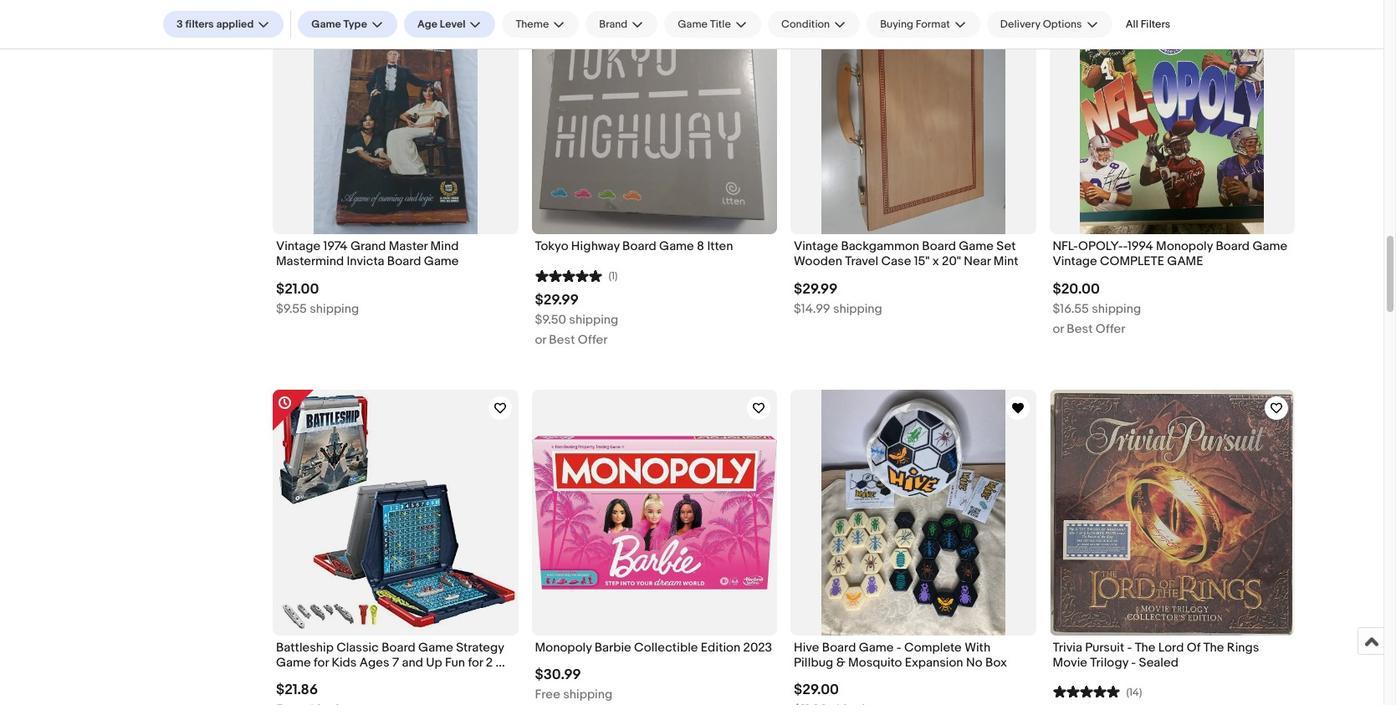 Task type: describe. For each thing, give the bounding box(es) containing it.
mind
[[431, 239, 459, 255]]

3 filters applied
[[177, 18, 254, 31]]

1974
[[323, 239, 348, 255]]

monopoly inside the nfl-opoly--1994 monopoly board game vintage complete game
[[1157, 239, 1214, 255]]

monopoly barbie collectible edition 2023 image
[[532, 436, 778, 590]]

1994
[[1128, 239, 1154, 255]]

of
[[1187, 640, 1201, 656]]

tap to watch item - vintage backgammon board game set wooden travel case 15" x 20" near mint image
[[1006, 0, 1030, 19]]

trivia pursuit - the lord of the rings movie trilogy - sealed
[[1053, 640, 1260, 671]]

delivery
[[1001, 18, 1041, 31]]

condition
[[782, 18, 830, 31]]

3
[[177, 18, 183, 31]]

trivia pursuit - the lord of the rings movie trilogy - sealed link
[[1053, 640, 1292, 676]]

$29.99 $9.50 shipping or best offer
[[535, 292, 619, 348]]

itten
[[708, 239, 734, 255]]

offer for $20.00
[[1096, 321, 1126, 337]]

complete
[[1101, 254, 1165, 270]]

shipping for $29.99
[[834, 301, 883, 317]]

options
[[1043, 18, 1083, 31]]

vintage 1974 grand master mind mastermind invicta board game link
[[276, 239, 515, 274]]

5 out of 5 stars image for highway
[[535, 267, 602, 283]]

buying format button
[[867, 11, 981, 38]]

set
[[997, 239, 1016, 255]]

$30.99
[[535, 667, 581, 684]]

age
[[418, 18, 438, 31]]

$21.86
[[276, 682, 318, 699]]

condition button
[[768, 11, 861, 38]]

vintage inside the nfl-opoly--1994 monopoly board game vintage complete game
[[1053, 254, 1098, 270]]

movie
[[1053, 655, 1088, 671]]

&
[[837, 655, 846, 671]]

vintage backgammon board game set wooden travel case 15" x 20" near mint link
[[794, 239, 1033, 274]]

theme
[[516, 18, 549, 31]]

trivia
[[1053, 640, 1083, 656]]

travel
[[846, 254, 879, 270]]

$29.99 for $29.99 $14.99 shipping
[[794, 281, 838, 298]]

nfl-opoly--1994 monopoly board game vintage complete game link
[[1053, 239, 1292, 274]]

$21.00 $9.55 shipping
[[276, 281, 359, 317]]

age level
[[418, 18, 466, 31]]

(1) link
[[535, 267, 618, 283]]

nfl-opoly--1994 monopoly board game vintage complete game
[[1053, 239, 1288, 270]]

master
[[389, 239, 428, 255]]

tokyo highway board game 8 itten link
[[535, 239, 774, 259]]

rings
[[1228, 640, 1260, 656]]

collectible
[[634, 640, 698, 656]]

mosquito
[[849, 655, 903, 671]]

title
[[710, 18, 731, 31]]

vintage 1974 grand master mind mastermind invicta board game
[[276, 239, 459, 270]]

15"
[[915, 254, 930, 270]]

tokyo highway board game 8 itten image
[[532, 0, 778, 235]]

filters
[[1141, 18, 1171, 31]]

lord
[[1159, 640, 1185, 656]]

free
[[535, 687, 561, 703]]

$30.99 free shipping
[[535, 667, 613, 703]]

sealed
[[1140, 655, 1179, 671]]

$20.00
[[1053, 281, 1100, 298]]

box
[[986, 655, 1008, 671]]

nfl-
[[1053, 239, 1079, 255]]

mastermind
[[276, 254, 344, 270]]

(1)
[[609, 270, 618, 283]]

game title
[[678, 18, 731, 31]]

battleship classic board game strategy game for kids ages 7 and up fun for 2 ... image
[[273, 390, 518, 636]]

...
[[496, 655, 505, 671]]

$21.00
[[276, 281, 319, 298]]

buying format
[[881, 18, 951, 31]]

near
[[964, 254, 991, 270]]

offer for $29.99
[[578, 333, 608, 348]]

1 the from the left
[[1135, 640, 1156, 656]]

invicta
[[347, 254, 385, 270]]

battleship classic board game strategy game for kids ages 7 and up fun for 2 ... link
[[276, 640, 515, 676]]

and
[[402, 655, 423, 671]]

tap to watch item - tokyo highway board game 8 itten image
[[747, 0, 771, 19]]



Task type: vqa. For each thing, say whether or not it's contained in the screenshot.
$9.50
yes



Task type: locate. For each thing, give the bounding box(es) containing it.
shipping for $30.99
[[563, 687, 613, 703]]

case
[[882, 254, 912, 270]]

buying
[[881, 18, 914, 31]]

$9.50
[[535, 313, 567, 328]]

monopoly
[[1157, 239, 1214, 255], [535, 640, 592, 656]]

game inside hive board game - complete with pillbug & mosquito expansion no box
[[859, 640, 894, 656]]

all filters
[[1126, 18, 1171, 31]]

1 horizontal spatial best
[[1067, 321, 1093, 337]]

monopoly barbie collectible edition 2023 link
[[535, 640, 774, 660]]

nfl-opoly--1994 monopoly board game vintage complete game image
[[1081, 0, 1265, 235]]

vintage left 1974 on the top
[[276, 239, 321, 255]]

board inside vintage backgammon board game set wooden travel case 15" x 20" near mint
[[923, 239, 957, 255]]

age level button
[[404, 11, 496, 38]]

brand button
[[586, 11, 658, 38]]

2 for from the left
[[468, 655, 483, 671]]

5 out of 5 stars image down the tokyo
[[535, 267, 602, 283]]

tokyo highway board game 8 itten
[[535, 239, 734, 255]]

vintage inside vintage 1974 grand master mind mastermind invicta board game
[[276, 239, 321, 255]]

board inside the nfl-opoly--1994 monopoly board game vintage complete game
[[1216, 239, 1250, 255]]

for left the 2
[[468, 655, 483, 671]]

delivery options button
[[987, 11, 1113, 38]]

offer down (1) link
[[578, 333, 608, 348]]

classic
[[337, 640, 379, 656]]

tap to watch item - vintage 1974 grand master mind mastermind invicta board game image
[[488, 0, 512, 19]]

$29.99 inside $29.99 $9.50 shipping or best offer
[[535, 292, 579, 309]]

board inside hive board game - complete with pillbug & mosquito expansion no box
[[823, 640, 857, 656]]

vintage inside vintage backgammon board game set wooden travel case 15" x 20" near mint
[[794, 239, 839, 255]]

2
[[486, 655, 493, 671]]

vintage 1974 grand master mind mastermind invicta board game image
[[314, 0, 478, 234]]

battleship classic board game strategy game for kids ages 7 and up fun for 2 ...
[[276, 640, 505, 671]]

filters
[[185, 18, 214, 31]]

with
[[965, 640, 991, 656]]

2 horizontal spatial vintage
[[1053, 254, 1098, 270]]

1 horizontal spatial vintage
[[794, 239, 839, 255]]

or inside $29.99 $9.50 shipping or best offer
[[535, 333, 547, 348]]

best down the $9.50
[[549, 333, 575, 348]]

game type button
[[298, 11, 398, 38]]

- inside hive board game - complete with pillbug & mosquito expansion no box
[[897, 640, 902, 656]]

game
[[1168, 254, 1204, 270]]

1 horizontal spatial or
[[1053, 321, 1065, 337]]

game
[[312, 18, 341, 31], [678, 18, 708, 31], [660, 239, 694, 255], [959, 239, 994, 255], [1253, 239, 1288, 255], [424, 254, 459, 270], [419, 640, 453, 656], [859, 640, 894, 656], [276, 655, 311, 671]]

0 horizontal spatial offer
[[578, 333, 608, 348]]

or inside $20.00 $16.55 shipping or best offer
[[1053, 321, 1065, 337]]

monopoly up $30.99
[[535, 640, 592, 656]]

vintage
[[276, 239, 321, 255], [794, 239, 839, 255], [1053, 254, 1098, 270]]

$20.00 $16.55 shipping or best offer
[[1053, 281, 1142, 337]]

trivia pursuit - the lord of the rings movie trilogy - sealed image
[[1051, 390, 1294, 636]]

delivery options
[[1001, 18, 1083, 31]]

fun
[[445, 655, 465, 671]]

$29.99 up the $14.99
[[794, 281, 838, 298]]

1 vertical spatial 5 out of 5 stars image
[[1053, 684, 1120, 700]]

shipping inside $30.99 free shipping
[[563, 687, 613, 703]]

no
[[967, 655, 983, 671]]

pillbug
[[794, 655, 834, 671]]

2023
[[744, 640, 773, 656]]

shipping right the $9.50
[[569, 313, 619, 328]]

game title button
[[665, 11, 762, 38]]

5 out of 5 stars image
[[535, 267, 602, 283], [1053, 684, 1120, 700]]

-
[[1124, 239, 1128, 255], [897, 640, 902, 656], [1128, 640, 1133, 656], [1132, 655, 1137, 671]]

vintage for $21.00
[[276, 239, 321, 255]]

best down $16.55
[[1067, 321, 1093, 337]]

strategy
[[456, 640, 504, 656]]

complete
[[905, 640, 962, 656]]

0 vertical spatial monopoly
[[1157, 239, 1214, 255]]

game inside vintage backgammon board game set wooden travel case 15" x 20" near mint
[[959, 239, 994, 255]]

1 vertical spatial monopoly
[[535, 640, 592, 656]]

0 horizontal spatial $29.99
[[535, 292, 579, 309]]

best inside $20.00 $16.55 shipping or best offer
[[1067, 321, 1093, 337]]

$29.99 $14.99 shipping
[[794, 281, 883, 317]]

shipping inside $29.99 $9.50 shipping or best offer
[[569, 313, 619, 328]]

brand
[[600, 18, 628, 31]]

1 horizontal spatial monopoly
[[1157, 239, 1214, 255]]

$29.99 for $29.99 $9.50 shipping or best offer
[[535, 292, 579, 309]]

7
[[392, 655, 399, 671]]

up
[[426, 655, 442, 671]]

- inside the nfl-opoly--1994 monopoly board game vintage complete game
[[1124, 239, 1128, 255]]

shipping inside $20.00 $16.55 shipping or best offer
[[1092, 301, 1142, 317]]

expansion
[[905, 655, 964, 671]]

offer
[[1096, 321, 1126, 337], [578, 333, 608, 348]]

1 for from the left
[[314, 655, 329, 671]]

hive board game - complete with pillbug & mosquito expansion no box link
[[794, 640, 1033, 676]]

or for $20.00
[[1053, 321, 1065, 337]]

$29.99 inside '$29.99 $14.99 shipping'
[[794, 281, 838, 298]]

hive
[[794, 640, 820, 656]]

0 horizontal spatial the
[[1135, 640, 1156, 656]]

format
[[916, 18, 951, 31]]

offer inside $29.99 $9.50 shipping or best offer
[[578, 333, 608, 348]]

game inside the nfl-opoly--1994 monopoly board game vintage complete game
[[1253, 239, 1288, 255]]

board inside battleship classic board game strategy game for kids ages 7 and up fun for 2 ...
[[382, 640, 416, 656]]

the left lord
[[1135, 640, 1156, 656]]

monopoly right 1994 on the top
[[1157, 239, 1214, 255]]

$29.99
[[794, 281, 838, 298], [535, 292, 579, 309]]

1 horizontal spatial offer
[[1096, 321, 1126, 337]]

2 the from the left
[[1204, 640, 1225, 656]]

0 horizontal spatial 5 out of 5 stars image
[[535, 267, 602, 283]]

shipping inside '$29.99 $14.99 shipping'
[[834, 301, 883, 317]]

mint
[[994, 254, 1019, 270]]

shipping for $21.00
[[310, 301, 359, 317]]

offer down $20.00
[[1096, 321, 1126, 337]]

vintage for $29.99
[[794, 239, 839, 255]]

(14) link
[[1053, 684, 1143, 700]]

shipping right the $14.99
[[834, 301, 883, 317]]

0 horizontal spatial best
[[549, 333, 575, 348]]

game inside vintage 1974 grand master mind mastermind invicta board game
[[424, 254, 459, 270]]

x
[[933, 254, 940, 270]]

offer inside $20.00 $16.55 shipping or best offer
[[1096, 321, 1126, 337]]

or for $29.99
[[535, 333, 547, 348]]

the right of
[[1204, 640, 1225, 656]]

or down $16.55
[[1053, 321, 1065, 337]]

0 horizontal spatial vintage
[[276, 239, 321, 255]]

shipping down $20.00
[[1092, 301, 1142, 317]]

vintage left travel
[[794, 239, 839, 255]]

trilogy
[[1091, 655, 1129, 671]]

ages
[[360, 655, 390, 671]]

shipping inside $21.00 $9.55 shipping
[[310, 301, 359, 317]]

board inside vintage 1974 grand master mind mastermind invicta board game
[[387, 254, 421, 270]]

board
[[623, 239, 657, 255], [923, 239, 957, 255], [1216, 239, 1250, 255], [387, 254, 421, 270], [382, 640, 416, 656], [823, 640, 857, 656]]

theme button
[[503, 11, 579, 38]]

best
[[1067, 321, 1093, 337], [549, 333, 575, 348]]

highway
[[572, 239, 620, 255]]

the
[[1135, 640, 1156, 656], [1204, 640, 1225, 656]]

5 out of 5 stars image for pursuit
[[1053, 684, 1120, 700]]

wooden
[[794, 254, 843, 270]]

hive board game - complete with pillbug & mosquito expansion no box image
[[822, 390, 1006, 636]]

1 horizontal spatial $29.99
[[794, 281, 838, 298]]

tokyo
[[535, 239, 569, 255]]

1 horizontal spatial the
[[1204, 640, 1225, 656]]

$9.55
[[276, 301, 307, 317]]

0 vertical spatial 5 out of 5 stars image
[[535, 267, 602, 283]]

shipping down $30.99
[[563, 687, 613, 703]]

(14)
[[1127, 687, 1143, 700]]

vintage backgammon board game set wooden travel case 15" x 20" near mint
[[794, 239, 1019, 270]]

opoly-
[[1079, 239, 1124, 255]]

game type
[[312, 18, 367, 31]]

5 out of 5 stars image down the movie
[[1053, 684, 1120, 700]]

or down the $9.50
[[535, 333, 547, 348]]

barbie
[[595, 640, 632, 656]]

vintage up $20.00
[[1053, 254, 1098, 270]]

best inside $29.99 $9.50 shipping or best offer
[[549, 333, 575, 348]]

all filters button
[[1120, 11, 1178, 38]]

all
[[1126, 18, 1139, 31]]

$29.00
[[794, 682, 839, 699]]

for
[[314, 655, 329, 671], [468, 655, 483, 671]]

vintage backgammon board game set wooden travel case 15" x 20" near mint image
[[822, 0, 1006, 235]]

1 horizontal spatial 5 out of 5 stars image
[[1053, 684, 1120, 700]]

0 horizontal spatial or
[[535, 333, 547, 348]]

$16.55
[[1053, 301, 1090, 317]]

monopoly barbie collectible edition 2023
[[535, 640, 773, 656]]

kids
[[332, 655, 357, 671]]

0 horizontal spatial for
[[314, 655, 329, 671]]

for left kids
[[314, 655, 329, 671]]

shipping down $21.00
[[310, 301, 359, 317]]

$29.99 up the $9.50
[[535, 292, 579, 309]]

best for $20.00
[[1067, 321, 1093, 337]]

hive board game - complete with pillbug & mosquito expansion no box
[[794, 640, 1008, 671]]

backgammon
[[841, 239, 920, 255]]

type
[[344, 18, 367, 31]]

0 horizontal spatial monopoly
[[535, 640, 592, 656]]

1 horizontal spatial for
[[468, 655, 483, 671]]

battleship
[[276, 640, 334, 656]]

best for $29.99
[[549, 333, 575, 348]]

8
[[697, 239, 705, 255]]



